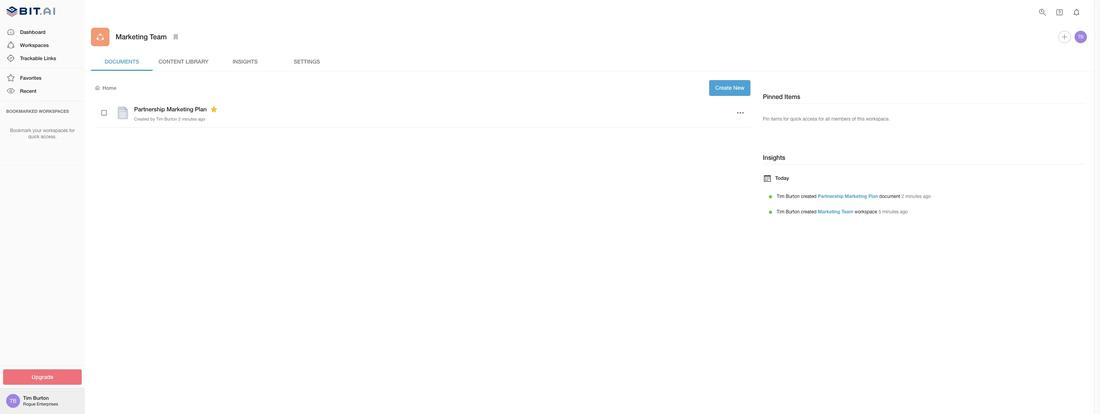 Task type: describe. For each thing, give the bounding box(es) containing it.
this
[[858, 116, 865, 122]]

insights link
[[214, 52, 276, 71]]

burton for marketing
[[786, 210, 800, 215]]

workspaces
[[39, 109, 69, 114]]

tim burton created partnership marketing plan document 2 minutes ago
[[777, 194, 931, 199]]

partnership marketing plan
[[134, 106, 207, 113]]

your
[[33, 128, 42, 133]]

workspaces
[[20, 42, 49, 48]]

create
[[716, 84, 732, 91]]

5
[[879, 210, 881, 215]]

minutes inside tim burton created marketing team workspace 5 minutes ago
[[883, 210, 899, 215]]

tim burton created marketing team workspace 5 minutes ago
[[777, 209, 908, 215]]

members
[[832, 116, 851, 122]]

new
[[734, 84, 745, 91]]

for inside bookmark your workspaces for quick access.
[[69, 128, 75, 133]]

burton for partnership
[[786, 194, 800, 199]]

workspaces
[[43, 128, 68, 133]]

links
[[44, 55, 56, 61]]

of
[[852, 116, 856, 122]]

workspace
[[855, 210, 878, 215]]

created by tim burton 2 minutes ago
[[134, 117, 205, 121]]

0 horizontal spatial partnership
[[134, 106, 165, 113]]

tim for partnership
[[777, 194, 785, 199]]

favorites
[[20, 75, 41, 81]]

upgrade button
[[3, 370, 82, 385]]

rogue
[[23, 402, 36, 407]]

0 vertical spatial 2
[[178, 117, 181, 121]]

trackable links button
[[0, 52, 85, 65]]

create new
[[716, 84, 745, 91]]

access
[[803, 116, 818, 122]]

library
[[186, 58, 209, 65]]

access.
[[41, 134, 57, 140]]

pinned items
[[763, 93, 801, 100]]

marketing down partnership marketing plan link in the top of the page
[[818, 209, 841, 215]]

0 vertical spatial plan
[[195, 106, 207, 113]]

tb inside button
[[1078, 34, 1084, 40]]

ago inside tim burton created marketing team workspace 5 minutes ago
[[900, 210, 908, 215]]

dashboard
[[20, 29, 46, 35]]

marketing up documents
[[116, 33, 148, 41]]

today
[[776, 175, 789, 181]]

minutes inside tim burton created partnership marketing plan document 2 minutes ago
[[906, 194, 922, 199]]

created for marketing
[[801, 210, 817, 215]]

burton for enterprises
[[33, 395, 49, 401]]

documents link
[[91, 52, 153, 71]]

tim for marketing
[[777, 210, 785, 215]]



Task type: vqa. For each thing, say whether or not it's contained in the screenshot.
SEARCH ASSETS... text field
no



Task type: locate. For each thing, give the bounding box(es) containing it.
0 horizontal spatial quick
[[28, 134, 39, 140]]

created up tim burton created marketing team workspace 5 minutes ago
[[801, 194, 817, 199]]

0 horizontal spatial for
[[69, 128, 75, 133]]

tab list containing documents
[[91, 52, 1089, 71]]

0 vertical spatial created
[[801, 194, 817, 199]]

minutes right the 5
[[883, 210, 899, 215]]

enterprises
[[37, 402, 58, 407]]

0 vertical spatial tb
[[1078, 34, 1084, 40]]

ago inside tim burton created partnership marketing plan document 2 minutes ago
[[923, 194, 931, 199]]

content library
[[159, 58, 209, 65]]

minutes
[[182, 117, 197, 121], [906, 194, 922, 199], [883, 210, 899, 215]]

2 down the partnership marketing plan
[[178, 117, 181, 121]]

plan left document
[[869, 194, 878, 199]]

tim inside tim burton rogue enterprises
[[23, 395, 32, 401]]

1 vertical spatial quick
[[28, 134, 39, 140]]

0 horizontal spatial tb
[[10, 398, 17, 405]]

tim for enterprises
[[23, 395, 32, 401]]

dashboard button
[[0, 25, 85, 38]]

created inside tim burton created marketing team workspace 5 minutes ago
[[801, 210, 817, 215]]

created
[[134, 117, 149, 121]]

recent button
[[0, 85, 85, 98]]

partnership marketing plan link
[[818, 194, 878, 199]]

by
[[150, 117, 155, 121]]

1 vertical spatial created
[[801, 210, 817, 215]]

0 vertical spatial insights
[[233, 58, 258, 65]]

partnership up by
[[134, 106, 165, 113]]

items
[[771, 116, 782, 122]]

plan up created by tim burton 2 minutes ago
[[195, 106, 207, 113]]

create new button
[[709, 80, 751, 96]]

1 vertical spatial minutes
[[906, 194, 922, 199]]

for
[[784, 116, 789, 122], [819, 116, 824, 122], [69, 128, 75, 133]]

1 horizontal spatial for
[[784, 116, 789, 122]]

bookmark your workspaces for quick access.
[[10, 128, 75, 140]]

quick left access
[[791, 116, 802, 122]]

trackable
[[20, 55, 42, 61]]

1 horizontal spatial quick
[[791, 116, 802, 122]]

tim inside tim burton created marketing team workspace 5 minutes ago
[[777, 210, 785, 215]]

bookmarked
[[6, 109, 38, 114]]

2 vertical spatial minutes
[[883, 210, 899, 215]]

marketing
[[116, 33, 148, 41], [167, 106, 193, 113], [845, 194, 867, 199], [818, 209, 841, 215]]

minutes down the partnership marketing plan
[[182, 117, 197, 121]]

partnership up marketing team link
[[818, 194, 844, 199]]

for right items
[[784, 116, 789, 122]]

marketing up workspace
[[845, 194, 867, 199]]

tim
[[156, 117, 163, 121], [777, 194, 785, 199], [777, 210, 785, 215], [23, 395, 32, 401]]

pin items for quick access for all members of this workspace.
[[763, 116, 890, 122]]

workspaces button
[[0, 38, 85, 52]]

1 created from the top
[[801, 194, 817, 199]]

documents
[[105, 58, 139, 65]]

1 vertical spatial partnership
[[818, 194, 844, 199]]

tb
[[1078, 34, 1084, 40], [10, 398, 17, 405]]

pin
[[763, 116, 770, 122]]

0 vertical spatial team
[[150, 33, 167, 41]]

for right workspaces
[[69, 128, 75, 133]]

burton inside tim burton created marketing team workspace 5 minutes ago
[[786, 210, 800, 215]]

partnership
[[134, 106, 165, 113], [818, 194, 844, 199]]

1 horizontal spatial minutes
[[883, 210, 899, 215]]

0 vertical spatial ago
[[198, 117, 205, 121]]

workspace.
[[866, 116, 890, 122]]

1 horizontal spatial 2
[[902, 194, 905, 199]]

minutes right document
[[906, 194, 922, 199]]

1 horizontal spatial ago
[[900, 210, 908, 215]]

burton
[[164, 117, 177, 121], [786, 194, 800, 199], [786, 210, 800, 215], [33, 395, 49, 401]]

bookmarked workspaces
[[6, 109, 69, 114]]

tim burton rogue enterprises
[[23, 395, 58, 407]]

bookmark image
[[171, 32, 180, 42]]

1 vertical spatial team
[[842, 209, 854, 215]]

quick down your
[[28, 134, 39, 140]]

0 vertical spatial quick
[[791, 116, 802, 122]]

recent
[[20, 88, 36, 94]]

2 inside tim burton created partnership marketing plan document 2 minutes ago
[[902, 194, 905, 199]]

tim inside tim burton created partnership marketing plan document 2 minutes ago
[[777, 194, 785, 199]]

home
[[103, 85, 116, 91]]

all
[[826, 116, 830, 122]]

insights inside tab list
[[233, 58, 258, 65]]

ago down document
[[900, 210, 908, 215]]

quick
[[791, 116, 802, 122], [28, 134, 39, 140]]

0 horizontal spatial minutes
[[182, 117, 197, 121]]

bookmark
[[10, 128, 31, 133]]

1 vertical spatial tb
[[10, 398, 17, 405]]

1 vertical spatial 2
[[902, 194, 905, 199]]

2
[[178, 117, 181, 121], [902, 194, 905, 199]]

0 horizontal spatial insights
[[233, 58, 258, 65]]

ago right document
[[923, 194, 931, 199]]

upgrade
[[32, 374, 53, 380]]

burton inside tim burton created partnership marketing plan document 2 minutes ago
[[786, 194, 800, 199]]

content
[[159, 58, 184, 65]]

1 vertical spatial ago
[[923, 194, 931, 199]]

2 horizontal spatial ago
[[923, 194, 931, 199]]

1 horizontal spatial insights
[[763, 154, 786, 161]]

tb button
[[1074, 30, 1089, 44]]

2 created from the top
[[801, 210, 817, 215]]

tab list
[[91, 52, 1089, 71]]

trackable links
[[20, 55, 56, 61]]

settings link
[[276, 52, 338, 71]]

0 vertical spatial minutes
[[182, 117, 197, 121]]

2 vertical spatial ago
[[900, 210, 908, 215]]

marketing team
[[116, 33, 167, 41]]

items
[[785, 93, 801, 100]]

1 horizontal spatial team
[[842, 209, 854, 215]]

ago
[[198, 117, 205, 121], [923, 194, 931, 199], [900, 210, 908, 215]]

team down partnership marketing plan link in the top of the page
[[842, 209, 854, 215]]

marketing team link
[[818, 209, 854, 215]]

for left all
[[819, 116, 824, 122]]

0 horizontal spatial team
[[150, 33, 167, 41]]

team
[[150, 33, 167, 41], [842, 209, 854, 215]]

1 horizontal spatial tb
[[1078, 34, 1084, 40]]

created for partnership
[[801, 194, 817, 199]]

created inside tim burton created partnership marketing plan document 2 minutes ago
[[801, 194, 817, 199]]

created
[[801, 194, 817, 199], [801, 210, 817, 215]]

marketing up created by tim burton 2 minutes ago
[[167, 106, 193, 113]]

2 horizontal spatial minutes
[[906, 194, 922, 199]]

2 right document
[[902, 194, 905, 199]]

pinned
[[763, 93, 783, 100]]

plan
[[195, 106, 207, 113], [869, 194, 878, 199]]

settings
[[294, 58, 320, 65]]

0 horizontal spatial ago
[[198, 117, 205, 121]]

1 vertical spatial insights
[[763, 154, 786, 161]]

0 horizontal spatial 2
[[178, 117, 181, 121]]

home link
[[94, 85, 116, 92]]

quick inside bookmark your workspaces for quick access.
[[28, 134, 39, 140]]

insights
[[233, 58, 258, 65], [763, 154, 786, 161]]

ago down the partnership marketing plan
[[198, 117, 205, 121]]

favorites button
[[0, 71, 85, 85]]

0 vertical spatial partnership
[[134, 106, 165, 113]]

content library link
[[153, 52, 214, 71]]

burton inside tim burton rogue enterprises
[[33, 395, 49, 401]]

1 horizontal spatial partnership
[[818, 194, 844, 199]]

0 horizontal spatial plan
[[195, 106, 207, 113]]

team left bookmark image
[[150, 33, 167, 41]]

1 horizontal spatial plan
[[869, 194, 878, 199]]

2 horizontal spatial for
[[819, 116, 824, 122]]

created left marketing team link
[[801, 210, 817, 215]]

1 vertical spatial plan
[[869, 194, 878, 199]]

document
[[880, 194, 901, 199]]



